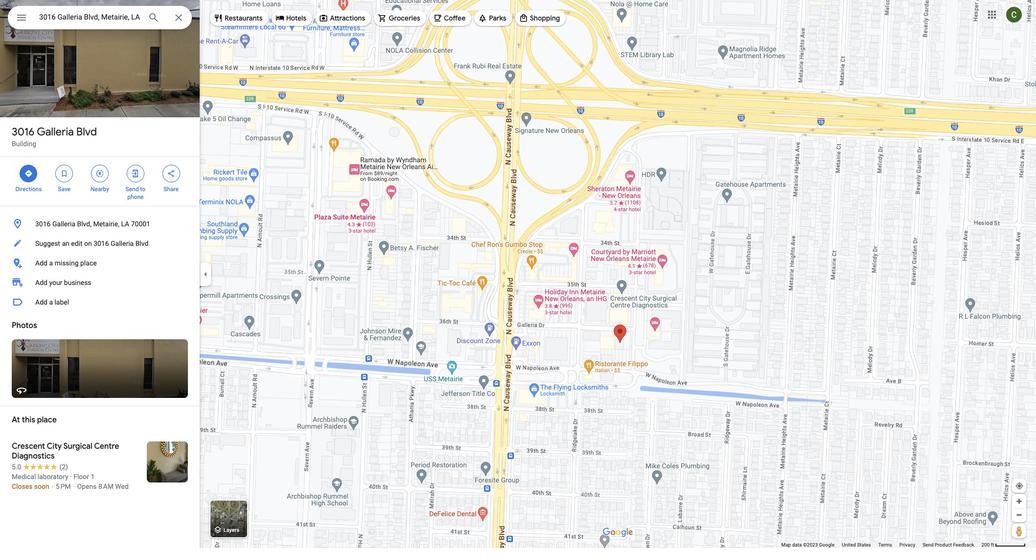 Task type: describe. For each thing, give the bounding box(es) containing it.
hotels
[[286, 14, 306, 23]]

on
[[84, 240, 92, 248]]

a for label
[[49, 299, 53, 306]]

map
[[781, 543, 791, 548]]

a for missing
[[49, 259, 53, 267]]

add a label button
[[0, 293, 200, 312]]


[[95, 168, 104, 179]]

200
[[981, 543, 990, 548]]


[[167, 168, 175, 179]]


[[16, 11, 27, 24]]

place inside add a missing place button
[[80, 259, 97, 267]]

2 ⋅ from the left
[[72, 483, 75, 491]]

5.0
[[12, 463, 21, 471]]

coffee
[[444, 14, 465, 23]]

city
[[47, 442, 62, 452]]

send for send to phone
[[126, 186, 139, 193]]

5.0 stars 2 reviews image
[[12, 462, 68, 472]]

restaurants button
[[210, 6, 269, 30]]

zoom out image
[[1015, 512, 1023, 519]]

1 ⋅ from the left
[[51, 483, 54, 491]]

la
[[121, 220, 129, 228]]

missing
[[55, 259, 79, 267]]

8 am
[[98, 483, 113, 491]]

surgical
[[63, 442, 92, 452]]

states
[[857, 543, 871, 548]]

3016 galleria blvd, metairie, la 70001
[[35, 220, 150, 228]]

laboratory
[[38, 473, 68, 481]]

send to phone
[[126, 186, 145, 201]]

add for add your business
[[35, 279, 47, 287]]

3016 galleria blvd, metairie, la 70001 button
[[0, 214, 200, 234]]

united
[[842, 543, 856, 548]]

parks button
[[474, 6, 512, 30]]

zoom in image
[[1015, 498, 1023, 506]]

restaurants
[[225, 14, 263, 23]]

privacy
[[899, 543, 915, 548]]

centre
[[94, 442, 119, 452]]

closes
[[12, 483, 32, 491]]

map data ©2023 google
[[781, 543, 835, 548]]

200 ft button
[[981, 543, 1026, 548]]

coffee button
[[429, 6, 471, 30]]

product
[[935, 543, 952, 548]]

70001
[[131, 220, 150, 228]]

crescent city surgical centre diagnostics
[[12, 442, 119, 461]]

3016 for blvd,
[[35, 220, 51, 228]]

none field inside 3016 galleria blvd, metairie, la 70001 field
[[39, 11, 140, 23]]

·
[[70, 473, 72, 481]]

edit
[[71, 240, 82, 248]]

send for send product feedback
[[923, 543, 934, 548]]

directions
[[15, 186, 42, 193]]

at
[[12, 415, 20, 425]]

galleria for blvd
[[37, 125, 74, 139]]

label
[[55, 299, 69, 306]]

building
[[12, 140, 36, 148]]

blvd inside suggest an edit on 3016 galleria blvd button
[[135, 240, 148, 248]]

hotels button
[[271, 6, 312, 30]]

add your business
[[35, 279, 91, 287]]


[[131, 168, 140, 179]]

save
[[58, 186, 70, 193]]

add for add a missing place
[[35, 259, 47, 267]]

3016 galleria blvd main content
[[0, 0, 200, 549]]

(2)
[[59, 463, 68, 471]]

share
[[164, 186, 179, 193]]

blvd inside '3016 galleria blvd building'
[[76, 125, 97, 139]]



Task type: locate. For each thing, give the bounding box(es) containing it.
a left label
[[49, 299, 53, 306]]

©2023
[[803, 543, 818, 548]]

privacy button
[[899, 542, 915, 549]]

parks
[[489, 14, 506, 23]]

blvd,
[[77, 220, 91, 228]]

add a missing place button
[[0, 254, 200, 273]]

feedback
[[953, 543, 974, 548]]

1 vertical spatial galleria
[[52, 220, 75, 228]]

2 a from the top
[[49, 299, 53, 306]]

place
[[80, 259, 97, 267], [37, 415, 57, 425]]

galleria up an
[[52, 220, 75, 228]]

 search field
[[8, 6, 192, 31]]

1 vertical spatial 3016
[[35, 220, 51, 228]]

3016
[[12, 125, 34, 139], [35, 220, 51, 228], [94, 240, 109, 248]]

1 horizontal spatial ⋅
[[72, 483, 75, 491]]

metairie,
[[93, 220, 119, 228]]

business
[[64, 279, 91, 287]]

1 horizontal spatial send
[[923, 543, 934, 548]]

groceries button
[[374, 6, 426, 30]]

floor
[[73, 473, 89, 481]]

united states
[[842, 543, 871, 548]]

attractions button
[[315, 6, 371, 30]]

send inside send to phone
[[126, 186, 139, 193]]

blvd down 70001
[[135, 240, 148, 248]]

1 add from the top
[[35, 259, 47, 267]]

0 vertical spatial blvd
[[76, 125, 97, 139]]

1 vertical spatial place
[[37, 415, 57, 425]]

0 vertical spatial add
[[35, 259, 47, 267]]

a left missing
[[49, 259, 53, 267]]

1 horizontal spatial place
[[80, 259, 97, 267]]


[[60, 168, 69, 179]]

0 vertical spatial send
[[126, 186, 139, 193]]

200 ft
[[981, 543, 994, 548]]

galleria up 
[[37, 125, 74, 139]]

1 vertical spatial send
[[923, 543, 934, 548]]

galleria down la
[[111, 240, 134, 248]]

united states button
[[842, 542, 871, 549]]

galleria inside '3016 galleria blvd building'
[[37, 125, 74, 139]]

shopping
[[530, 14, 560, 23]]

2 vertical spatial add
[[35, 299, 47, 306]]

2 vertical spatial 3016
[[94, 240, 109, 248]]

galleria for blvd,
[[52, 220, 75, 228]]

blvd
[[76, 125, 97, 139], [135, 240, 148, 248]]

add your business link
[[0, 273, 200, 293]]

footer containing map data ©2023 google
[[781, 542, 981, 549]]

2 add from the top
[[35, 279, 47, 287]]

add a label
[[35, 299, 69, 306]]

send product feedback
[[923, 543, 974, 548]]

None field
[[39, 11, 140, 23]]

send
[[126, 186, 139, 193], [923, 543, 934, 548]]

0 vertical spatial 3016
[[12, 125, 34, 139]]

galleria
[[37, 125, 74, 139], [52, 220, 75, 228], [111, 240, 134, 248]]

2 vertical spatial galleria
[[111, 240, 134, 248]]

phone
[[127, 194, 144, 201]]

shopping button
[[515, 6, 566, 30]]

3016 inside '3016 galleria blvd building'
[[12, 125, 34, 139]]

ft
[[991, 543, 994, 548]]

add down the 'suggest'
[[35, 259, 47, 267]]

3016 right the on
[[94, 240, 109, 248]]

1 vertical spatial blvd
[[135, 240, 148, 248]]

to
[[140, 186, 145, 193]]

opens
[[77, 483, 97, 491]]

add a missing place
[[35, 259, 97, 267]]

layers
[[224, 528, 239, 534]]

suggest
[[35, 240, 60, 248]]

1 a from the top
[[49, 259, 53, 267]]

send inside button
[[923, 543, 934, 548]]

0 horizontal spatial 3016
[[12, 125, 34, 139]]

1 horizontal spatial blvd
[[135, 240, 148, 248]]

add for add a label
[[35, 299, 47, 306]]

actions for 3016 galleria blvd region
[[0, 157, 200, 206]]

⋅
[[51, 483, 54, 491], [72, 483, 75, 491]]

0 horizontal spatial send
[[126, 186, 139, 193]]

place right this
[[37, 415, 57, 425]]

google maps element
[[0, 0, 1036, 549]]

0 vertical spatial galleria
[[37, 125, 74, 139]]

⋅ down laboratory
[[51, 483, 54, 491]]

0 horizontal spatial ⋅
[[51, 483, 54, 491]]

⋅ right 5 pm
[[72, 483, 75, 491]]

an
[[62, 240, 69, 248]]

medical
[[12, 473, 36, 481]]

send up phone
[[126, 186, 139, 193]]

add left label
[[35, 299, 47, 306]]

suggest an edit on 3016 galleria blvd button
[[0, 234, 200, 254]]

add
[[35, 259, 47, 267], [35, 279, 47, 287], [35, 299, 47, 306]]

footer inside the google maps element
[[781, 542, 981, 549]]

nearby
[[91, 186, 109, 193]]

footer
[[781, 542, 981, 549]]

1 horizontal spatial 3016
[[35, 220, 51, 228]]

diagnostics
[[12, 452, 55, 461]]

suggest an edit on 3016 galleria blvd
[[35, 240, 148, 248]]

collapse side panel image
[[200, 269, 211, 280]]

0 horizontal spatial place
[[37, 415, 57, 425]]

medical laboratory · floor 1 closes soon ⋅ 5 pm ⋅ opens 8 am wed
[[12, 473, 129, 491]]

2 horizontal spatial 3016
[[94, 240, 109, 248]]

data
[[792, 543, 802, 548]]

3016 up building
[[12, 125, 34, 139]]

0 vertical spatial place
[[80, 259, 97, 267]]

0 horizontal spatial blvd
[[76, 125, 97, 139]]

groceries
[[389, 14, 420, 23]]

1 vertical spatial a
[[49, 299, 53, 306]]

at this place
[[12, 415, 57, 425]]

add left your
[[35, 279, 47, 287]]

send product feedback button
[[923, 542, 974, 549]]

show street view coverage image
[[1012, 524, 1026, 539]]

photos
[[12, 321, 37, 331]]

0 vertical spatial a
[[49, 259, 53, 267]]

google
[[819, 543, 835, 548]]

3016 up the 'suggest'
[[35, 220, 51, 228]]

your
[[49, 279, 62, 287]]

place down the on
[[80, 259, 97, 267]]

this
[[22, 415, 35, 425]]

blvd up 
[[76, 125, 97, 139]]

1
[[91, 473, 95, 481]]

3 add from the top
[[35, 299, 47, 306]]

soon
[[34, 483, 49, 491]]

google account: christina overa  
(christinaovera9@gmail.com) image
[[1006, 7, 1022, 22]]

3016 galleria blvd building
[[12, 125, 97, 148]]

1 vertical spatial add
[[35, 279, 47, 287]]

send left product
[[923, 543, 934, 548]]

terms button
[[878, 542, 892, 549]]

5 pm
[[56, 483, 71, 491]]

3016 for blvd
[[12, 125, 34, 139]]

a
[[49, 259, 53, 267], [49, 299, 53, 306]]

3016 Galleria Blvd, Metairie, LA 70001 field
[[8, 6, 192, 29]]

wed
[[115, 483, 129, 491]]

terms
[[878, 543, 892, 548]]

 button
[[8, 6, 35, 31]]

crescent
[[12, 442, 45, 452]]


[[24, 168, 33, 179]]

from your device image
[[1015, 482, 1024, 491]]

attractions
[[330, 14, 365, 23]]



Task type: vqa. For each thing, say whether or not it's contained in the screenshot.
Privacy "button"
yes



